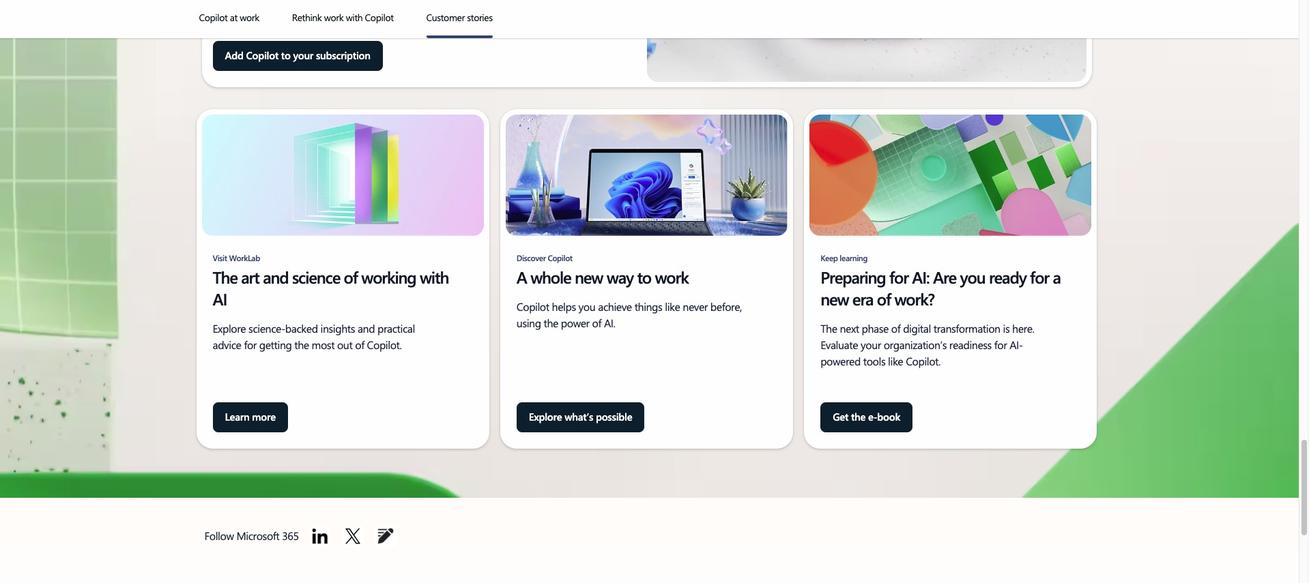 Task type: describe. For each thing, give the bounding box(es) containing it.
add
[[225, 48, 244, 62]]

learn more link
[[213, 403, 288, 433]]

new inside preparing for ai: are you ready for a new era of work?
[[821, 288, 849, 310]]

preparing for ai: are you ready for a new era of work?
[[821, 266, 1061, 310]]

ai
[[213, 288, 227, 310]]

the art and science of working with ai
[[213, 266, 449, 310]]

a
[[1053, 266, 1061, 288]]

working
[[361, 266, 416, 288]]

preparing
[[821, 266, 886, 288]]

customer stories image
[[426, 36, 493, 38]]

era
[[853, 288, 874, 310]]

add copilot to your subscription
[[225, 48, 371, 62]]

1 vertical spatial to
[[637, 266, 651, 288]]

are
[[934, 266, 957, 288]]

a whole new way to work
[[517, 266, 689, 288]]

get the e-book
[[833, 410, 901, 424]]

e-
[[869, 410, 878, 424]]

your
[[293, 48, 314, 62]]

get the e-book link
[[821, 403, 913, 433]]

way
[[607, 266, 634, 288]]

microsoft
[[237, 529, 279, 543]]

2 for from the left
[[1031, 266, 1050, 288]]

start screen of microsoft surface pro with copilot dialog open in the right image
[[506, 115, 788, 236]]

365
[[282, 529, 299, 543]]

subscription
[[316, 48, 371, 62]]

explore
[[529, 410, 562, 424]]

follow microsoft 365 region
[[196, 520, 413, 553]]



Task type: vqa. For each thing, say whether or not it's contained in the screenshot.


Task type: locate. For each thing, give the bounding box(es) containing it.
learn
[[225, 410, 250, 424]]

for left a
[[1031, 266, 1050, 288]]

you
[[961, 266, 986, 288]]

new left era
[[821, 288, 849, 310]]

microsoft 365 blog logo image
[[375, 526, 397, 547]]

possible
[[596, 410, 633, 424]]

to inside add copilot to your subscription link
[[281, 48, 291, 62]]

0 horizontal spatial for
[[890, 266, 909, 288]]

new left way
[[575, 266, 603, 288]]

to left your
[[281, 48, 291, 62]]

linkedin logo image
[[310, 526, 332, 547]]

1 horizontal spatial new
[[821, 288, 849, 310]]

1 horizontal spatial for
[[1031, 266, 1050, 288]]

science
[[292, 266, 340, 288]]

for
[[890, 266, 909, 288], [1031, 266, 1050, 288]]

x logo image
[[342, 526, 364, 547]]

a
[[517, 266, 527, 288]]

to right way
[[637, 266, 651, 288]]

0 horizontal spatial new
[[575, 266, 603, 288]]

with
[[420, 266, 449, 288]]

0 vertical spatial to
[[281, 48, 291, 62]]

the
[[852, 410, 866, 424]]

follow microsoft 365
[[205, 529, 301, 543]]

whole
[[531, 266, 571, 288]]

add copilot to your subscription link
[[213, 41, 383, 71]]

copilot
[[246, 48, 279, 62]]

the
[[213, 266, 238, 288]]

what's
[[565, 410, 594, 424]]

for left ai:
[[890, 266, 909, 288]]

of inside preparing for ai: are you ready for a new era of work?
[[877, 288, 891, 310]]

follow
[[205, 529, 234, 543]]

new
[[575, 266, 603, 288], [821, 288, 849, 310]]

more
[[252, 410, 276, 424]]

1 for from the left
[[890, 266, 909, 288]]

ai:
[[913, 266, 930, 288]]

ready
[[989, 266, 1027, 288]]

work
[[655, 266, 689, 288]]

art
[[241, 266, 259, 288]]

of right the science
[[344, 266, 358, 288]]

learn more
[[225, 410, 276, 424]]

get
[[833, 410, 849, 424]]

of inside the art and science of working with ai
[[344, 266, 358, 288]]

and
[[263, 266, 289, 288]]

1 horizontal spatial to
[[637, 266, 651, 288]]

to
[[281, 48, 291, 62], [637, 266, 651, 288]]

work?
[[895, 288, 935, 310]]

explore what's possible
[[529, 410, 633, 424]]

0 horizontal spatial to
[[281, 48, 291, 62]]

book
[[878, 410, 901, 424]]

of
[[344, 266, 358, 288], [877, 288, 891, 310]]

0 horizontal spatial of
[[344, 266, 358, 288]]

1 horizontal spatial of
[[877, 288, 891, 310]]

explore what's possible link
[[517, 403, 645, 433]]

of right era
[[877, 288, 891, 310]]



